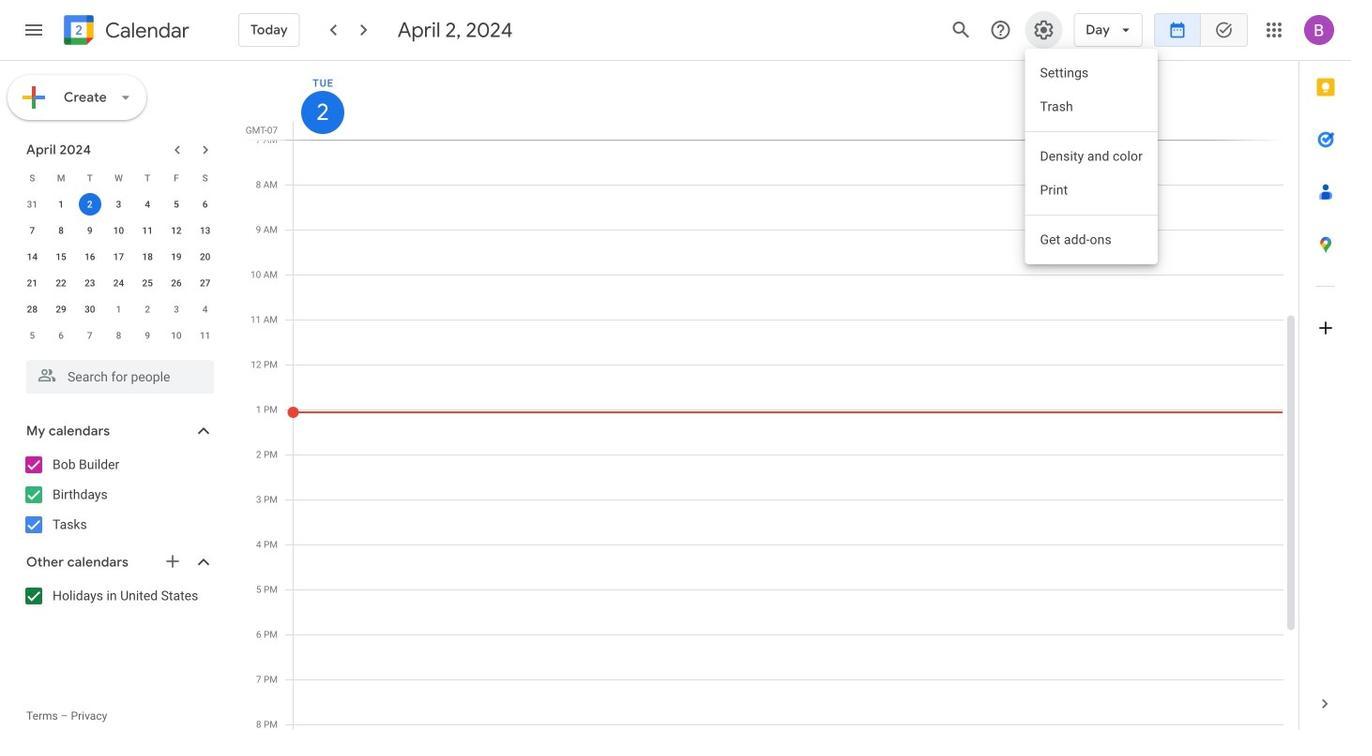 Task type: vqa. For each thing, say whether or not it's contained in the screenshot.
export
no



Task type: describe. For each thing, give the bounding box(es) containing it.
19 element
[[165, 246, 188, 268]]

1 element
[[50, 193, 72, 216]]

22 element
[[50, 272, 72, 295]]

may 3 element
[[165, 298, 188, 321]]

7 row from the top
[[18, 323, 220, 349]]

6 element
[[194, 193, 216, 216]]

25 element
[[136, 272, 159, 295]]

23 element
[[79, 272, 101, 295]]

main drawer image
[[23, 19, 45, 41]]

my calendars list
[[4, 450, 233, 540]]

may 6 element
[[50, 325, 72, 347]]

april 2024 grid
[[18, 165, 220, 349]]

cell inside april 2024 grid
[[75, 191, 104, 218]]

18 element
[[136, 246, 159, 268]]

29 element
[[50, 298, 72, 321]]

calendar element
[[60, 11, 189, 53]]

may 5 element
[[21, 325, 43, 347]]

1 row from the top
[[18, 165, 220, 191]]

may 9 element
[[136, 325, 159, 347]]

24 element
[[107, 272, 130, 295]]

settings menu image
[[1032, 19, 1055, 41]]

30 element
[[79, 298, 101, 321]]

may 11 element
[[194, 325, 216, 347]]

8 element
[[50, 220, 72, 242]]

27 element
[[194, 272, 216, 295]]

21 element
[[21, 272, 43, 295]]

4 row from the top
[[18, 244, 220, 270]]

may 8 element
[[107, 325, 130, 347]]



Task type: locate. For each thing, give the bounding box(es) containing it.
row down the may 1 element
[[18, 323, 220, 349]]

10 element
[[107, 220, 130, 242]]

cell
[[75, 191, 104, 218]]

6 row from the top
[[18, 296, 220, 323]]

15 element
[[50, 246, 72, 268]]

4 element
[[136, 193, 159, 216]]

heading
[[101, 19, 189, 42]]

may 7 element
[[79, 325, 101, 347]]

26 element
[[165, 272, 188, 295]]

may 4 element
[[194, 298, 216, 321]]

row
[[18, 165, 220, 191], [18, 191, 220, 218], [18, 218, 220, 244], [18, 244, 220, 270], [18, 270, 220, 296], [18, 296, 220, 323], [18, 323, 220, 349]]

may 10 element
[[165, 325, 188, 347]]

row up 3 element
[[18, 165, 220, 191]]

Search for people text field
[[38, 360, 203, 394]]

14 element
[[21, 246, 43, 268]]

column header
[[293, 61, 1284, 140]]

march 31 element
[[21, 193, 43, 216]]

7 element
[[21, 220, 43, 242]]

2 row from the top
[[18, 191, 220, 218]]

may 1 element
[[107, 298, 130, 321]]

11 element
[[136, 220, 159, 242]]

5 element
[[165, 193, 188, 216]]

settings menu menu
[[1025, 49, 1158, 265]]

row down the 17 element
[[18, 270, 220, 296]]

28 element
[[21, 298, 43, 321]]

3 element
[[107, 193, 130, 216]]

tuesday, april 2, today element
[[301, 91, 344, 134]]

heading inside calendar element
[[101, 19, 189, 42]]

13 element
[[194, 220, 216, 242]]

16 element
[[79, 246, 101, 268]]

row up the may 8 element
[[18, 296, 220, 323]]

17 element
[[107, 246, 130, 268]]

None search field
[[0, 353, 233, 394]]

grid
[[240, 61, 1299, 731]]

12 element
[[165, 220, 188, 242]]

3 row from the top
[[18, 218, 220, 244]]

tab list
[[1300, 61, 1351, 678]]

2, today element
[[79, 193, 101, 216]]

add other calendars image
[[163, 553, 182, 571]]

20 element
[[194, 246, 216, 268]]

9 element
[[79, 220, 101, 242]]

row group
[[18, 191, 220, 349]]

5 row from the top
[[18, 270, 220, 296]]

row up 24 element
[[18, 244, 220, 270]]

row up 10 element
[[18, 191, 220, 218]]

may 2 element
[[136, 298, 159, 321]]

row up the 17 element
[[18, 218, 220, 244]]



